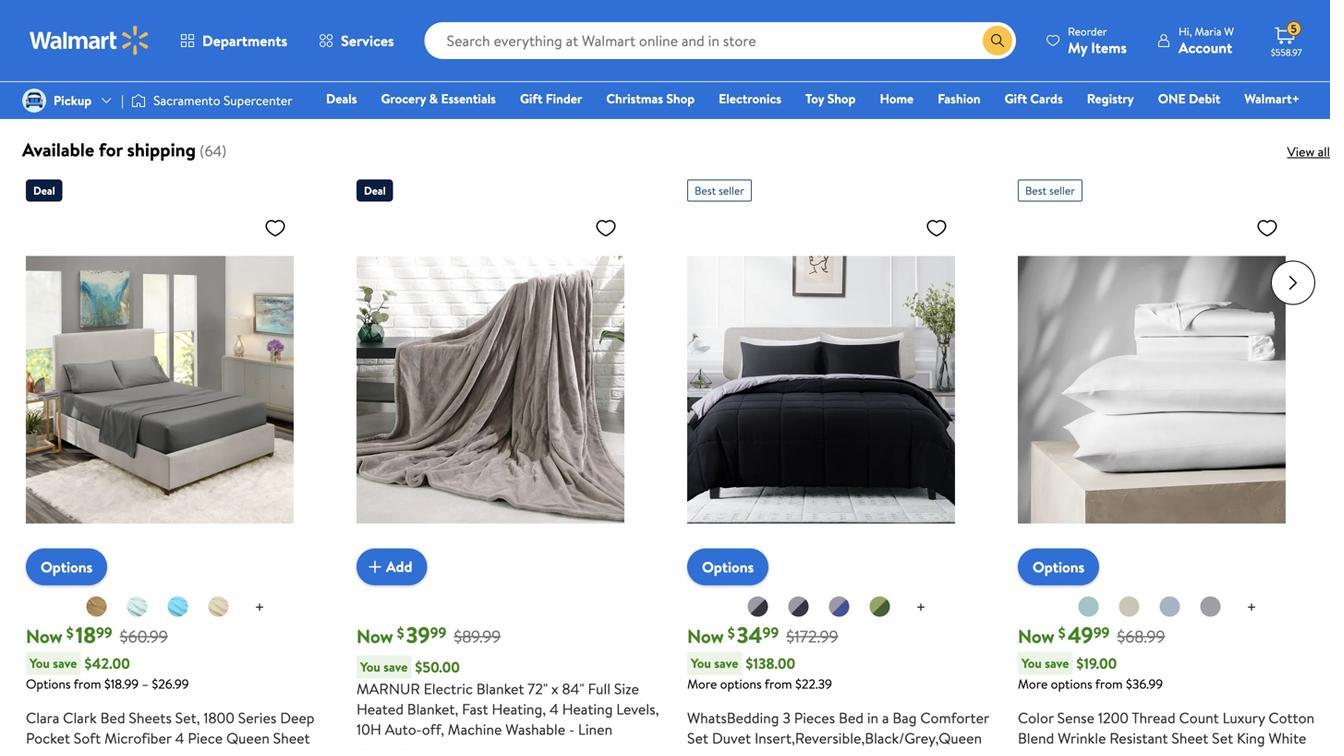 Task type: describe. For each thing, give the bounding box(es) containing it.
shop for toy shop
[[827, 90, 856, 108]]

add to favorites list, clara clark bed sheets set, 1800 series deep pocket soft microfiber 4 piece queen sheet sets, gray image
[[264, 216, 286, 240]]

next slide for available for shipping list image
[[1271, 261, 1315, 305]]

green image
[[869, 596, 891, 618]]

sets,
[[26, 749, 57, 751]]

gift for gift cards
[[1005, 90, 1027, 108]]

not
[[382, 43, 426, 84]]

registry link
[[1079, 89, 1142, 109]]

pieces
[[794, 708, 835, 729]]

99 for 39
[[430, 623, 446, 643]]

$ for 18
[[66, 624, 74, 644]]

72"
[[528, 679, 548, 700]]

gift cards
[[1005, 90, 1063, 108]]

whatsbedding 3 pieces bed in a bag comforter set duvet insert,reversible,black/grey,queen
[[687, 708, 989, 749]]

options link for 18
[[26, 549, 107, 586]]

$60.99
[[120, 626, 168, 649]]

add button
[[357, 549, 427, 586]]

available for shipping (64)
[[22, 137, 227, 162]]

your
[[596, 43, 653, 84]]

deal for $50.00
[[364, 183, 386, 198]]

you inside you save $50.00 marnur electric blanket 72" x 84" full size heated blanket, fast heating, 4 heating levels, 10h auto-off, machine washable - linen
[[360, 658, 380, 676]]

$172.99
[[786, 626, 838, 649]]

best seller for 34
[[695, 183, 744, 198]]

options for 49
[[1033, 557, 1084, 578]]

deals
[[326, 90, 357, 108]]

|
[[121, 91, 124, 109]]

fast
[[462, 700, 488, 720]]

more for 34
[[687, 676, 717, 694]]

set inside whatsbedding 3 pieces bed in a bag comforter set duvet insert,reversible,black/grey,queen
[[687, 729, 708, 749]]

+ button for 34
[[901, 593, 941, 623]]

$89.99
[[454, 626, 501, 649]]

+ for 18
[[255, 596, 265, 619]]

gift for gift finder
[[520, 90, 543, 108]]

shop for christmas shop
[[666, 90, 695, 108]]

aqua light blue image
[[126, 596, 148, 618]]

now for 18
[[26, 624, 63, 650]]

order
[[754, 43, 825, 84]]

one debit link
[[1150, 89, 1229, 109]]

now for 39
[[357, 624, 393, 650]]

deal for $60.99
[[33, 183, 55, 198]]

fashion
[[938, 90, 980, 108]]

$19.00
[[1076, 654, 1117, 674]]

more for 49
[[1018, 676, 1048, 694]]

cotton
[[1268, 708, 1314, 729]]

now $ 18 99 $60.99 you save $42.00 options from $18.99 – $26.99
[[26, 620, 189, 694]]

best for 34
[[695, 183, 716, 198]]

gift cards link
[[996, 89, 1071, 109]]

sheets
[[129, 708, 172, 729]]

set,
[[175, 708, 200, 729]]

king
[[1237, 729, 1265, 749]]

pickup
[[661, 43, 747, 84]]

clara clark bed sheets set, 1800 series deep pocket soft microfiber 4 piece queen sheet sets, gray
[[26, 708, 315, 751]]

white
[[1269, 729, 1306, 749]]

queen
[[226, 729, 270, 749]]

hi, maria w account
[[1179, 24, 1234, 58]]

$ for 34
[[728, 624, 735, 644]]

$50.00
[[415, 658, 460, 678]]

$138.00
[[746, 654, 795, 674]]

luxury
[[1222, 708, 1265, 729]]

now for 34
[[687, 624, 724, 650]]

black/gray image
[[787, 596, 810, 618]]

cards
[[1030, 90, 1063, 108]]

christmas
[[606, 90, 663, 108]]

bed inside clara clark bed sheets set, 1800 series deep pocket soft microfiber 4 piece queen sheet sets, gray
[[100, 708, 125, 729]]

insert,reversible,black/grey,queen
[[755, 729, 982, 749]]

duvet
[[712, 729, 751, 749]]

beige image
[[1118, 596, 1140, 618]]

clark
[[63, 708, 97, 729]]

39
[[406, 620, 430, 651]]

linen
[[578, 720, 613, 740]]

$ for 39
[[397, 624, 404, 644]]

deep
[[280, 708, 315, 729]]

–
[[142, 676, 149, 694]]

$36.99
[[1126, 676, 1163, 694]]

heated
[[357, 700, 404, 720]]

color
[[1018, 708, 1054, 729]]

options for 34
[[720, 676, 762, 694]]

soft
[[74, 729, 101, 749]]

color sense 1200 thread count luxury cotton blend wrinkle resistant sheet set king white image
[[1018, 209, 1286, 571]]

3
[[783, 708, 791, 729]]

4 inside clara clark bed sheets set, 1800 series deep pocket soft microfiber 4 piece queen sheet sets, gray
[[175, 729, 184, 749]]

the
[[15, 43, 62, 84]]

seller for 34
[[719, 183, 744, 198]]

thread
[[1132, 708, 1176, 729]]

99 for 49
[[1093, 623, 1110, 643]]

5
[[1291, 21, 1297, 37]]

product group containing 49
[[1018, 172, 1323, 751]]

 image for sacramento supercenter
[[131, 91, 146, 110]]

walmart+
[[1244, 90, 1300, 108]]

+ button for 49
[[1232, 593, 1271, 623]]

heating,
[[492, 700, 546, 720]]

supercenter
[[223, 91, 292, 109]]

w
[[1224, 24, 1234, 39]]

&
[[429, 90, 438, 108]]

bag
[[893, 708, 917, 729]]

black image
[[747, 596, 769, 618]]

electronics
[[719, 90, 781, 108]]

item
[[69, 43, 127, 84]]

add to favorites list, marnur electric blanket 72" x 84" full size heated blanket, fast heating, 4 heating levels, 10h auto-off, machine washable - linen image
[[595, 216, 617, 240]]

you save $50.00 marnur electric blanket 72" x 84" full size heated blanket, fast heating, 4 heating levels, 10h auto-off, machine washable - linen
[[357, 658, 659, 740]]

registry
[[1087, 90, 1134, 108]]

view all link
[[1287, 143, 1330, 161]]

add
[[386, 557, 412, 577]]

available
[[22, 137, 94, 162]]

add to favorites list, whatsbedding 3 pieces bed in a bag comforter set duvet insert,reversible,black/grey,queen image
[[925, 216, 948, 240]]

grocery & essentials
[[381, 90, 496, 108]]

options for 18
[[41, 557, 93, 578]]

search icon image
[[990, 33, 1005, 48]]

christmas shop
[[606, 90, 695, 108]]

resistant
[[1110, 729, 1168, 749]]

options for 34
[[702, 557, 754, 578]]

clara
[[26, 708, 59, 729]]

finder
[[546, 90, 582, 108]]

seller for 49
[[1049, 183, 1075, 198]]

34
[[737, 620, 762, 651]]

sacramento supercenter
[[153, 91, 292, 109]]

$26.99
[[152, 676, 189, 694]]

count
[[1179, 708, 1219, 729]]

microfiber
[[104, 729, 172, 749]]

from for 49
[[1095, 676, 1123, 694]]

product group containing 34
[[687, 172, 992, 751]]

set inside color sense 1200 thread count luxury cotton blend wrinkle resistant sheet set king white
[[1212, 729, 1233, 749]]

grocery & essentials link
[[373, 89, 504, 109]]

2 horizontal spatial for
[[551, 43, 589, 84]]

beach blue image
[[167, 596, 189, 618]]

99 for 18
[[96, 623, 112, 643]]

levels,
[[616, 700, 659, 720]]



Task type: locate. For each thing, give the bounding box(es) containing it.
10h
[[357, 720, 381, 740]]

now inside now $ 18 99 $60.99 you save $42.00 options from $18.99 – $26.99
[[26, 624, 63, 650]]

piece
[[188, 729, 223, 749]]

options up apricot buff orange icon
[[41, 557, 93, 578]]

2 horizontal spatial + button
[[1232, 593, 1271, 623]]

3 product group from the left
[[687, 172, 992, 751]]

+ right light gray icon
[[1247, 596, 1256, 619]]

1 bed from the left
[[100, 708, 125, 729]]

1 horizontal spatial set
[[1212, 729, 1233, 749]]

$ left 18
[[66, 624, 74, 644]]

2 set from the left
[[1212, 729, 1233, 749]]

options link for 49
[[1018, 549, 1099, 586]]

4 inside you save $50.00 marnur electric blanket 72" x 84" full size heated blanket, fast heating, 4 heating levels, 10h auto-off, machine washable - linen
[[550, 700, 559, 720]]

you for 34
[[691, 655, 711, 673]]

1 horizontal spatial options link
[[687, 549, 769, 586]]

shop
[[666, 90, 695, 108], [827, 90, 856, 108]]

more inside now $ 34 99 $172.99 you save $138.00 more options from $22.39
[[687, 676, 717, 694]]

from inside now $ 18 99 $60.99 you save $42.00 options from $18.99 – $26.99
[[74, 676, 101, 694]]

1 horizontal spatial best seller
[[1025, 183, 1075, 198]]

save down 18
[[53, 655, 77, 673]]

shop inside the christmas shop link
[[666, 90, 695, 108]]

from inside now $ 49 99 $68.99 you save $19.00 more options from $36.99
[[1095, 676, 1123, 694]]

1 horizontal spatial sheet
[[1172, 729, 1208, 749]]

options inside now $ 18 99 $60.99 you save $42.00 options from $18.99 – $26.99
[[26, 676, 71, 694]]

1 horizontal spatial 4
[[550, 700, 559, 720]]

1 more from the left
[[687, 676, 717, 694]]

1 options link from the left
[[26, 549, 107, 586]]

18
[[76, 620, 96, 651]]

options down $19.00
[[1051, 676, 1092, 694]]

product group
[[26, 172, 331, 751], [357, 172, 661, 751], [687, 172, 992, 751], [1018, 172, 1323, 751]]

1 + button from the left
[[240, 593, 279, 623]]

99 inside now $ 49 99 $68.99 you save $19.00 more options from $36.99
[[1093, 623, 1110, 643]]

is
[[355, 43, 375, 84]]

3 + from the left
[[1247, 596, 1256, 619]]

3 now from the left
[[687, 624, 724, 650]]

1 horizontal spatial from
[[765, 676, 792, 694]]

2 99 from the left
[[430, 623, 446, 643]]

1 set from the left
[[687, 729, 708, 749]]

1 options from the left
[[720, 676, 762, 694]]

 image down the
[[22, 89, 46, 113]]

apricot buff orange image
[[86, 596, 108, 618]]

0 horizontal spatial options
[[720, 676, 762, 694]]

save down the 34
[[714, 655, 738, 673]]

4
[[550, 700, 559, 720], [175, 729, 184, 749]]

1 shop from the left
[[666, 90, 695, 108]]

you for 49
[[1022, 655, 1042, 673]]

shop down pickup
[[666, 90, 695, 108]]

for left the is
[[310, 43, 348, 84]]

from inside now $ 34 99 $172.99 you save $138.00 more options from $22.39
[[765, 676, 792, 694]]

whatsbedding
[[687, 708, 779, 729]]

$ left the 39
[[397, 624, 404, 644]]

$68.99
[[1117, 626, 1165, 649]]

1 best seller from the left
[[695, 183, 744, 198]]

2 from from the left
[[765, 676, 792, 694]]

from down "$42.00"
[[74, 676, 101, 694]]

shop inside toy shop link
[[827, 90, 856, 108]]

1 from from the left
[[74, 676, 101, 694]]

wrinkle
[[1058, 729, 1106, 749]]

1 horizontal spatial bed
[[839, 708, 864, 729]]

more inside now $ 49 99 $68.99 you save $19.00 more options from $36.99
[[1018, 676, 1048, 694]]

options link for 34
[[687, 549, 769, 586]]

1 99 from the left
[[96, 623, 112, 643]]

best
[[695, 183, 716, 198], [1025, 183, 1047, 198]]

1 horizontal spatial gift
[[1005, 90, 1027, 108]]

2 $ from the left
[[397, 624, 404, 644]]

from down $19.00
[[1095, 676, 1123, 694]]

blue image
[[1159, 596, 1181, 618]]

you inside now $ 18 99 $60.99 you save $42.00 options from $18.99 – $26.99
[[30, 655, 50, 673]]

home
[[880, 90, 914, 108]]

you up marnur
[[360, 658, 380, 676]]

1 + from the left
[[255, 596, 265, 619]]

2 horizontal spatial +
[[1247, 596, 1256, 619]]

1 seller from the left
[[719, 183, 744, 198]]

gift left cards
[[1005, 90, 1027, 108]]

$ inside now $ 34 99 $172.99 you save $138.00 more options from $22.39
[[728, 624, 735, 644]]

clara clark bed sheets set, 1800 series deep pocket soft microfiber 4 piece queen sheet sets, gray image
[[26, 209, 294, 571]]

sheet right queen
[[273, 729, 310, 749]]

walmart+ link
[[1236, 89, 1308, 109]]

now left 49
[[1018, 624, 1055, 650]]

home link
[[871, 89, 922, 109]]

sacramento
[[153, 91, 220, 109]]

searched
[[188, 43, 303, 84]]

2 product group from the left
[[357, 172, 661, 751]]

1 vertical spatial 4
[[175, 729, 184, 749]]

set left "duvet"
[[687, 729, 708, 749]]

 image right |
[[131, 91, 146, 110]]

now inside now $ 49 99 $68.99 you save $19.00 more options from $36.99
[[1018, 624, 1055, 650]]

4 99 from the left
[[1093, 623, 1110, 643]]

from for 34
[[765, 676, 792, 694]]

1 horizontal spatial options
[[1051, 676, 1092, 694]]

services
[[341, 30, 394, 51]]

toy shop
[[805, 90, 856, 108]]

2 horizontal spatial from
[[1095, 676, 1123, 694]]

toy shop link
[[797, 89, 864, 109]]

save inside now $ 34 99 $172.99 you save $138.00 more options from $22.39
[[714, 655, 738, 673]]

save inside now $ 49 99 $68.99 you save $19.00 more options from $36.99
[[1045, 655, 1069, 673]]

a
[[882, 708, 889, 729]]

options link up apricot buff orange icon
[[26, 549, 107, 586]]

4 product group from the left
[[1018, 172, 1323, 751]]

sheet inside clara clark bed sheets set, 1800 series deep pocket soft microfiber 4 piece queen sheet sets, gray
[[273, 729, 310, 749]]

add to cart image
[[364, 556, 386, 579]]

$ left 49
[[1058, 624, 1066, 644]]

x
[[551, 679, 558, 700]]

shipping
[[127, 137, 196, 162]]

options link up aqua image
[[1018, 549, 1099, 586]]

whatsbedding 3 pieces bed in a bag comforter set duvet insert,reversible,black/grey,queen image
[[687, 209, 955, 571]]

best for 49
[[1025, 183, 1047, 198]]

+ right green icon
[[916, 596, 926, 619]]

2 horizontal spatial options link
[[1018, 549, 1099, 586]]

marnur
[[357, 679, 420, 700]]

2 options link from the left
[[687, 549, 769, 586]]

blue/gray image
[[828, 596, 850, 618]]

account
[[1179, 37, 1232, 58]]

sheet inside color sense 1200 thread count luxury cotton blend wrinkle resistant sheet set king white
[[1172, 729, 1208, 749]]

99 inside now $ 18 99 $60.99 you save $42.00 options from $18.99 – $26.99
[[96, 623, 112, 643]]

0 vertical spatial 4
[[550, 700, 559, 720]]

now inside now $ 34 99 $172.99 you save $138.00 more options from $22.39
[[687, 624, 724, 650]]

options up clara
[[26, 676, 71, 694]]

Walmart Site-Wide search field
[[425, 22, 1016, 59]]

blanket
[[476, 679, 524, 700]]

options up whatsbedding
[[720, 676, 762, 694]]

+ for 49
[[1247, 596, 1256, 619]]

1 gift from the left
[[520, 90, 543, 108]]

3 options link from the left
[[1018, 549, 1099, 586]]

0 horizontal spatial seller
[[719, 183, 744, 198]]

2 options from the left
[[1051, 676, 1092, 694]]

0 horizontal spatial deal
[[33, 183, 55, 198]]

$
[[66, 624, 74, 644], [397, 624, 404, 644], [728, 624, 735, 644], [1058, 624, 1066, 644]]

save for 49
[[1045, 655, 1069, 673]]

0 horizontal spatial 4
[[175, 729, 184, 749]]

0 horizontal spatial for
[[99, 137, 123, 162]]

all
[[1318, 143, 1330, 161]]

pocket
[[26, 729, 70, 749]]

christmas shop link
[[598, 89, 703, 109]]

1 best from the left
[[695, 183, 716, 198]]

4 $ from the left
[[1058, 624, 1066, 644]]

+ button
[[240, 593, 279, 623], [901, 593, 941, 623], [1232, 593, 1271, 623]]

2 + from the left
[[916, 596, 926, 619]]

 image
[[22, 89, 46, 113], [131, 91, 146, 110]]

now for 49
[[1018, 624, 1055, 650]]

light gray image
[[1199, 596, 1222, 618]]

you inside now $ 49 99 $68.99 you save $19.00 more options from $36.99
[[1022, 655, 1042, 673]]

for up finder
[[551, 43, 589, 84]]

 image for pickup
[[22, 89, 46, 113]]

1 horizontal spatial deal
[[364, 183, 386, 198]]

2 seller from the left
[[1049, 183, 1075, 198]]

shop right toy
[[827, 90, 856, 108]]

3 $ from the left
[[728, 624, 735, 644]]

0 horizontal spatial gift
[[520, 90, 543, 108]]

1 horizontal spatial best
[[1025, 183, 1047, 198]]

1 horizontal spatial seller
[[1049, 183, 1075, 198]]

2 now from the left
[[357, 624, 393, 650]]

0 horizontal spatial options link
[[26, 549, 107, 586]]

you
[[30, 655, 50, 673], [691, 655, 711, 673], [1022, 655, 1042, 673], [360, 658, 380, 676]]

more up color
[[1018, 676, 1048, 694]]

+ right beige cream icon
[[255, 596, 265, 619]]

3 99 from the left
[[762, 623, 779, 643]]

$ inside the now $ 39 99 $89.99
[[397, 624, 404, 644]]

1 horizontal spatial  image
[[131, 91, 146, 110]]

3 from from the left
[[1095, 676, 1123, 694]]

0 horizontal spatial best
[[695, 183, 716, 198]]

0 horizontal spatial best seller
[[695, 183, 744, 198]]

now left 18
[[26, 624, 63, 650]]

$ for 49
[[1058, 624, 1066, 644]]

+ button for 18
[[240, 593, 279, 623]]

$ inside now $ 18 99 $60.99 you save $42.00 options from $18.99 – $26.99
[[66, 624, 74, 644]]

4 right 72"
[[550, 700, 559, 720]]

view all
[[1287, 143, 1330, 161]]

hi,
[[1179, 24, 1192, 39]]

$18.99
[[104, 676, 139, 694]]

2 bed from the left
[[839, 708, 864, 729]]

gift left finder
[[520, 90, 543, 108]]

1 horizontal spatial more
[[1018, 676, 1048, 694]]

debit
[[1189, 90, 1220, 108]]

save
[[53, 655, 77, 673], [714, 655, 738, 673], [1045, 655, 1069, 673], [384, 658, 408, 676]]

4 left piece
[[175, 729, 184, 749]]

1 horizontal spatial for
[[310, 43, 348, 84]]

+ for 34
[[916, 596, 926, 619]]

save down 49
[[1045, 655, 1069, 673]]

2 shop from the left
[[827, 90, 856, 108]]

2 more from the left
[[1018, 676, 1048, 694]]

-
[[569, 720, 575, 740]]

99 down apricot buff orange icon
[[96, 623, 112, 643]]

departments
[[202, 30, 287, 51]]

reorder
[[1068, 24, 1107, 39]]

in
[[867, 708, 878, 729]]

now $ 39 99 $89.99
[[357, 620, 501, 651]]

deals link
[[318, 89, 365, 109]]

0 horizontal spatial shop
[[666, 90, 695, 108]]

best seller for 49
[[1025, 183, 1075, 198]]

departments button
[[164, 18, 303, 63]]

maria
[[1195, 24, 1221, 39]]

reorder my items
[[1068, 24, 1127, 58]]

options inside now $ 34 99 $172.99 you save $138.00 more options from $22.39
[[720, 676, 762, 694]]

99 inside the now $ 39 99 $89.99
[[430, 623, 446, 643]]

you for 18
[[30, 655, 50, 673]]

options for 49
[[1051, 676, 1092, 694]]

0 horizontal spatial set
[[687, 729, 708, 749]]

3 + button from the left
[[1232, 593, 1271, 623]]

you up clara
[[30, 655, 50, 673]]

+ button right beige cream icon
[[240, 593, 279, 623]]

1 sheet from the left
[[273, 729, 310, 749]]

full
[[588, 679, 611, 700]]

you up whatsbedding
[[691, 655, 711, 673]]

you
[[134, 43, 181, 84]]

$ inside now $ 49 99 $68.99 you save $19.00 more options from $36.99
[[1058, 624, 1066, 644]]

2 best from the left
[[1025, 183, 1047, 198]]

0 horizontal spatial sheet
[[273, 729, 310, 749]]

options link up black "icon"
[[687, 549, 769, 586]]

1 product group from the left
[[26, 172, 331, 751]]

now inside the now $ 39 99 $89.99
[[357, 624, 393, 650]]

2 best seller from the left
[[1025, 183, 1075, 198]]

1 horizontal spatial +
[[916, 596, 926, 619]]

99 down aqua image
[[1093, 623, 1110, 643]]

marnur electric blanket 72" x 84" full size heated blanket, fast heating, 4 heating levels, 10h auto-off, machine washable - linen image
[[357, 209, 624, 571]]

0 horizontal spatial +
[[255, 596, 265, 619]]

fashion link
[[929, 89, 989, 109]]

Search search field
[[425, 22, 1016, 59]]

1 horizontal spatial shop
[[827, 90, 856, 108]]

now left the 34
[[687, 624, 724, 650]]

options
[[41, 557, 93, 578], [702, 557, 754, 578], [1033, 557, 1084, 578], [26, 676, 71, 694]]

from
[[74, 676, 101, 694], [765, 676, 792, 694], [1095, 676, 1123, 694]]

4 now from the left
[[1018, 624, 1055, 650]]

99 down black "icon"
[[762, 623, 779, 643]]

options inside now $ 49 99 $68.99 you save $19.00 more options from $36.99
[[1051, 676, 1092, 694]]

bed left in
[[839, 708, 864, 729]]

the item you searched for is not available for your pickup order
[[15, 43, 825, 84]]

1 horizontal spatial + button
[[901, 593, 941, 623]]

1 now from the left
[[26, 624, 63, 650]]

view
[[1287, 143, 1315, 161]]

2 gift from the left
[[1005, 90, 1027, 108]]

beige cream image
[[207, 596, 230, 618]]

save for 18
[[53, 655, 77, 673]]

save for 34
[[714, 655, 738, 673]]

49
[[1067, 620, 1093, 651]]

grocery
[[381, 90, 426, 108]]

$ left the 34
[[728, 624, 735, 644]]

pickup
[[54, 91, 92, 109]]

0 horizontal spatial + button
[[240, 593, 279, 623]]

+ button right green icon
[[901, 593, 941, 623]]

from down $138.00
[[765, 676, 792, 694]]

bed inside whatsbedding 3 pieces bed in a bag comforter set duvet insert,reversible,black/grey,queen
[[839, 708, 864, 729]]

99 inside now $ 34 99 $172.99 you save $138.00 more options from $22.39
[[762, 623, 779, 643]]

add to favorites list, color sense 1200 thread count luxury cotton blend wrinkle resistant sheet set king white image
[[1256, 216, 1278, 240]]

options up black "icon"
[[702, 557, 754, 578]]

for down |
[[99, 137, 123, 162]]

(64)
[[200, 141, 227, 161]]

bed right clark
[[100, 708, 125, 729]]

save up marnur
[[384, 658, 408, 676]]

now left the 39
[[357, 624, 393, 650]]

my
[[1068, 37, 1087, 58]]

2 deal from the left
[[364, 183, 386, 198]]

aqua image
[[1077, 596, 1100, 618]]

99 for 34
[[762, 623, 779, 643]]

99 up $50.00
[[430, 623, 446, 643]]

one debit
[[1158, 90, 1220, 108]]

set left king
[[1212, 729, 1233, 749]]

heating
[[562, 700, 613, 720]]

best seller
[[695, 183, 744, 198], [1025, 183, 1075, 198]]

options up aqua image
[[1033, 557, 1084, 578]]

2 sheet from the left
[[1172, 729, 1208, 749]]

you inside now $ 34 99 $172.99 you save $138.00 more options from $22.39
[[691, 655, 711, 673]]

0 horizontal spatial  image
[[22, 89, 46, 113]]

1 deal from the left
[[33, 183, 55, 198]]

you up color
[[1022, 655, 1042, 673]]

2 + button from the left
[[901, 593, 941, 623]]

1 $ from the left
[[66, 624, 74, 644]]

product group containing 39
[[357, 172, 661, 751]]

product group containing 18
[[26, 172, 331, 751]]

0 horizontal spatial from
[[74, 676, 101, 694]]

0 horizontal spatial bed
[[100, 708, 125, 729]]

walmart image
[[30, 26, 150, 55]]

for
[[310, 43, 348, 84], [551, 43, 589, 84], [99, 137, 123, 162]]

save inside you save $50.00 marnur electric blanket 72" x 84" full size heated blanket, fast heating, 4 heating levels, 10h auto-off, machine washable - linen
[[384, 658, 408, 676]]

electronics link
[[710, 89, 790, 109]]

+
[[255, 596, 265, 619], [916, 596, 926, 619], [1247, 596, 1256, 619]]

sheet right resistant
[[1172, 729, 1208, 749]]

save inside now $ 18 99 $60.99 you save $42.00 options from $18.99 – $26.99
[[53, 655, 77, 673]]

0 horizontal spatial more
[[687, 676, 717, 694]]

+ button right light gray icon
[[1232, 593, 1271, 623]]

available
[[433, 43, 544, 84]]

more up whatsbedding
[[687, 676, 717, 694]]

now $ 34 99 $172.99 you save $138.00 more options from $22.39
[[687, 620, 838, 694]]



Task type: vqa. For each thing, say whether or not it's contained in the screenshot.
'order'
yes



